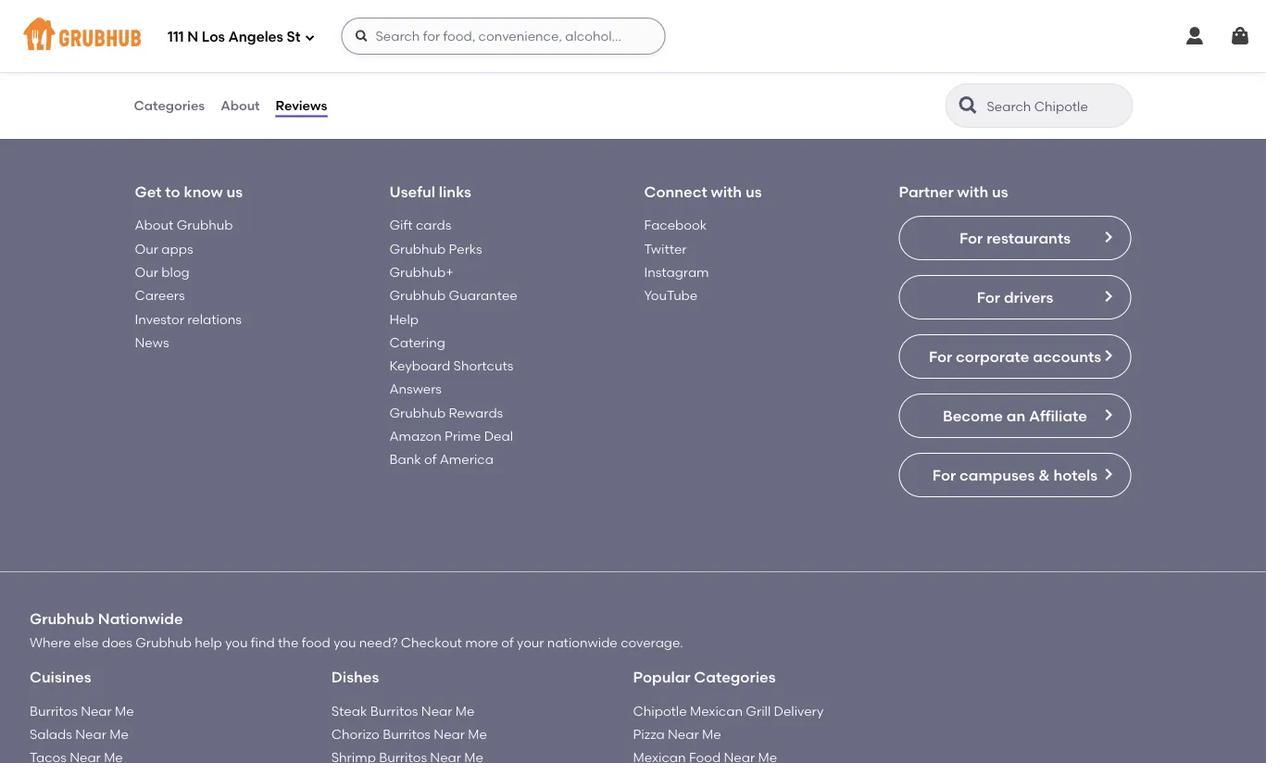 Task type: vqa. For each thing, say whether or not it's contained in the screenshot.
Popular
yes



Task type: describe. For each thing, give the bounding box(es) containing it.
coverage.
[[621, 635, 683, 651]]

campuses
[[960, 466, 1035, 484]]

restaurants
[[231, 57, 306, 73]]

useful links
[[390, 183, 471, 201]]

keyboard shortcuts link
[[390, 358, 513, 374]]

los angeles
[[382, 57, 456, 73]]

reviews
[[276, 98, 327, 113]]

perks
[[449, 241, 482, 257]]

for corporate accounts link
[[899, 335, 1131, 379]]

your
[[517, 635, 544, 651]]

chipotle mexican grill delivery pizza near me
[[633, 704, 824, 743]]

burritos near me salads near me
[[30, 704, 134, 743]]

become an affiliate link
[[899, 394, 1131, 439]]

youtube
[[644, 288, 698, 304]]

1 horizontal spatial categories
[[694, 669, 776, 687]]

categories inside button
[[134, 98, 205, 113]]

for campuses & hotels
[[933, 466, 1098, 484]]

corporate
[[956, 348, 1030, 366]]

twitter link
[[644, 241, 687, 257]]

near up salads near me link at left
[[81, 704, 112, 719]]

for for for drivers
[[977, 289, 1000, 307]]

bank
[[390, 452, 421, 468]]

shortcuts
[[454, 358, 513, 374]]

careers
[[135, 288, 185, 304]]

grubhub up where
[[30, 611, 94, 629]]

the
[[278, 635, 299, 651]]

accounts
[[1033, 348, 1101, 366]]

2 horizontal spatial svg image
[[1229, 25, 1251, 47]]

investor
[[135, 312, 184, 327]]

salads near me link
[[30, 727, 129, 743]]

more
[[465, 635, 498, 651]]

else
[[74, 635, 99, 651]]

grubhub+
[[390, 265, 454, 280]]

about grubhub our apps our blog careers investor relations news
[[135, 218, 242, 351]]

delivery
[[774, 704, 824, 719]]

keyboard
[[390, 358, 450, 374]]

for campuses & hotels link
[[899, 454, 1131, 498]]

grubhub down "nationwide"
[[135, 635, 192, 651]]

get to know us
[[135, 183, 243, 201]]

nationwide
[[98, 611, 183, 629]]

Search Chipotle search field
[[985, 97, 1127, 115]]

restaurants
[[987, 229, 1071, 247]]

grubhub guarantee link
[[390, 288, 518, 304]]

facebook
[[644, 218, 707, 234]]

of inside grubhub nationwide where else does grubhub help you find the food you need? checkout more of your nationwide coverage.
[[501, 635, 514, 651]]

gift cards link
[[390, 218, 451, 234]]

with for connect
[[711, 183, 742, 201]]

news link
[[135, 335, 169, 351]]

grubhub link
[[155, 57, 211, 73]]

salads
[[30, 727, 72, 743]]

for for for restaurants
[[960, 229, 983, 247]]

los inside "main navigation" navigation
[[202, 29, 225, 46]]

blog
[[161, 265, 190, 280]]

does
[[102, 635, 132, 651]]

for drivers
[[977, 289, 1054, 307]]

us for connect with us
[[746, 183, 762, 201]]

our blog link
[[135, 265, 190, 280]]

instagram link
[[644, 265, 709, 280]]

checkout
[[401, 635, 462, 651]]

near up chorizo burritos near me link
[[421, 704, 452, 719]]

bank of america link
[[390, 452, 494, 468]]

dishes
[[331, 669, 379, 687]]

mexican
[[690, 704, 743, 719]]

answers link
[[390, 382, 442, 398]]

news
[[135, 335, 169, 351]]

&
[[1039, 466, 1050, 484]]

burritos near me link
[[30, 704, 134, 719]]

categories button
[[133, 72, 206, 139]]

restaurants near me link
[[231, 57, 363, 73]]

an
[[1007, 407, 1026, 425]]

about button
[[220, 72, 261, 139]]

grubhub down grubhub+
[[390, 288, 446, 304]]

1 you from the left
[[225, 635, 248, 651]]

reviews button
[[275, 72, 328, 139]]

1 us from the left
[[226, 183, 243, 201]]

near down steak burritos near me link
[[434, 727, 465, 743]]

grubhub down answers link
[[390, 405, 446, 421]]

1 horizontal spatial svg image
[[1184, 25, 1206, 47]]

to
[[165, 183, 180, 201]]

connect with us
[[644, 183, 762, 201]]

help
[[195, 635, 222, 651]]

steak burritos near me chorizo burritos near me
[[331, 704, 487, 743]]

for restaurants
[[960, 229, 1071, 247]]

facebook twitter instagram youtube
[[644, 218, 709, 304]]

Search for food, convenience, alcohol... search field
[[341, 18, 666, 55]]

where
[[30, 635, 71, 651]]

right image for become an affiliate
[[1101, 408, 1116, 423]]

careers link
[[135, 288, 185, 304]]

new downtown link
[[476, 57, 574, 73]]

burritos down steak burritos near me link
[[383, 727, 431, 743]]

st
[[287, 29, 301, 46]]



Task type: locate. For each thing, give the bounding box(es) containing it.
1 horizontal spatial los
[[382, 57, 403, 73]]

with for partner
[[957, 183, 989, 201]]

0 horizontal spatial svg image
[[354, 29, 369, 44]]

grubhub down gift cards link
[[390, 241, 446, 257]]

need?
[[359, 635, 398, 651]]

1 vertical spatial of
[[501, 635, 514, 651]]

pizza near me link
[[633, 727, 721, 743]]

2 you from the left
[[334, 635, 356, 651]]

america
[[440, 452, 494, 468]]

1 horizontal spatial of
[[501, 635, 514, 651]]

downtown
[[507, 57, 574, 73]]

categories down grubhub link
[[134, 98, 205, 113]]

apps
[[161, 241, 193, 257]]

for down partner with us at right
[[960, 229, 983, 247]]

cards
[[416, 218, 451, 234]]

near inside chipotle mexican grill delivery pizza near me
[[668, 727, 699, 743]]

facebook link
[[644, 218, 707, 234]]

right image inside for corporate accounts link
[[1101, 349, 1116, 364]]

0 horizontal spatial with
[[711, 183, 742, 201]]

1 vertical spatial right image
[[1101, 290, 1116, 304]]

right image inside 'for restaurants' link
[[1101, 230, 1116, 245]]

angeles inside "main navigation" navigation
[[228, 29, 283, 46]]

0 vertical spatial angeles
[[228, 29, 283, 46]]

me inside chipotle mexican grill delivery pizza near me
[[702, 727, 721, 743]]

for restaurants link
[[899, 216, 1131, 261]]

los
[[202, 29, 225, 46], [382, 57, 403, 73]]

svg image
[[304, 32, 315, 43]]

chipotle up pizza
[[633, 704, 687, 719]]

youtube link
[[644, 288, 698, 304]]

2 right image from the top
[[1101, 290, 1116, 304]]

1 vertical spatial about
[[135, 218, 173, 234]]

1 our from the top
[[135, 241, 158, 257]]

nationwide
[[547, 635, 618, 651]]

prime
[[445, 429, 481, 444]]

for for for campuses & hotels
[[933, 466, 956, 484]]

of
[[424, 452, 437, 468], [501, 635, 514, 651]]

grubhub inside about grubhub our apps our blog careers investor relations news
[[177, 218, 233, 234]]

3 us from the left
[[992, 183, 1008, 201]]

useful
[[390, 183, 435, 201]]

for for for corporate accounts
[[929, 348, 952, 366]]

near
[[309, 57, 340, 73], [81, 704, 112, 719], [421, 704, 452, 719], [75, 727, 106, 743], [434, 727, 465, 743], [668, 727, 699, 743]]

0 vertical spatial categories
[[134, 98, 205, 113]]

chipotle right downtown at the top
[[593, 57, 647, 73]]

become an affiliate
[[943, 407, 1088, 425]]

of right bank
[[424, 452, 437, 468]]

about inside about grubhub our apps our blog careers investor relations news
[[135, 218, 173, 234]]

us
[[226, 183, 243, 201], [746, 183, 762, 201], [992, 183, 1008, 201]]

partner
[[899, 183, 954, 201]]

relations
[[187, 312, 242, 327]]

popular categories
[[633, 669, 776, 687]]

for drivers link
[[899, 276, 1131, 320]]

us up for restaurants
[[992, 183, 1008, 201]]

find
[[251, 635, 275, 651]]

restaurants near me
[[231, 57, 363, 73]]

partner with us
[[899, 183, 1008, 201]]

near down svg icon
[[309, 57, 340, 73]]

1 horizontal spatial with
[[957, 183, 989, 201]]

you
[[225, 635, 248, 651], [334, 635, 356, 651]]

0 horizontal spatial of
[[424, 452, 437, 468]]

burritos up chorizo burritos near me link
[[370, 704, 418, 719]]

for left drivers
[[977, 289, 1000, 307]]

grubhub rewards link
[[390, 405, 503, 421]]

0 vertical spatial about
[[221, 98, 260, 113]]

right image for for drivers
[[1101, 290, 1116, 304]]

2 us from the left
[[746, 183, 762, 201]]

deal
[[484, 429, 513, 444]]

us right the connect
[[746, 183, 762, 201]]

hotels
[[1054, 466, 1098, 484]]

new downtown
[[476, 57, 574, 73]]

instagram
[[644, 265, 709, 280]]

us right know
[[226, 183, 243, 201]]

chipotle link
[[593, 57, 647, 73]]

become
[[943, 407, 1003, 425]]

2 horizontal spatial us
[[992, 183, 1008, 201]]

chorizo
[[331, 727, 380, 743]]

help link
[[390, 312, 419, 327]]

answers
[[390, 382, 442, 398]]

0 horizontal spatial angeles
[[228, 29, 283, 46]]

right image right the hotels
[[1101, 467, 1116, 482]]

1 right image from the top
[[1101, 230, 1116, 245]]

2 our from the top
[[135, 265, 158, 280]]

with right "partner"
[[957, 183, 989, 201]]

right image right affiliate
[[1101, 408, 1116, 423]]

right image
[[1101, 230, 1116, 245], [1101, 290, 1116, 304], [1101, 349, 1116, 364]]

1 vertical spatial categories
[[694, 669, 776, 687]]

grubhub
[[155, 57, 211, 73], [177, 218, 233, 234], [390, 241, 446, 257], [390, 288, 446, 304], [390, 405, 446, 421], [30, 611, 94, 629], [135, 635, 192, 651]]

grubhub down know
[[177, 218, 233, 234]]

0 vertical spatial right image
[[1101, 230, 1116, 245]]

grubhub nationwide where else does grubhub help you find the food you need? checkout more of your nationwide coverage.
[[30, 611, 683, 651]]

0 horizontal spatial categories
[[134, 98, 205, 113]]

near right pizza
[[668, 727, 699, 743]]

angeles up restaurants
[[228, 29, 283, 46]]

svg image
[[1184, 25, 1206, 47], [1229, 25, 1251, 47], [354, 29, 369, 44]]

you left find in the bottom left of the page
[[225, 635, 248, 651]]

0 horizontal spatial us
[[226, 183, 243, 201]]

amazon
[[390, 429, 442, 444]]

near down burritos near me 'link'
[[75, 727, 106, 743]]

pizza
[[633, 727, 665, 743]]

2 vertical spatial right image
[[1101, 349, 1116, 364]]

0 vertical spatial chipotle
[[593, 57, 647, 73]]

for inside "link"
[[933, 466, 956, 484]]

of inside gift cards grubhub perks grubhub+ grubhub guarantee help catering keyboard shortcuts answers grubhub rewards amazon prime deal bank of america
[[424, 452, 437, 468]]

grill
[[746, 704, 771, 719]]

1 right image from the top
[[1101, 408, 1116, 423]]

about up the our apps link at left top
[[135, 218, 173, 234]]

1 vertical spatial los
[[382, 57, 403, 73]]

111 n los angeles st
[[168, 29, 301, 46]]

catering link
[[390, 335, 445, 351]]

1 vertical spatial our
[[135, 265, 158, 280]]

0 horizontal spatial los
[[202, 29, 225, 46]]

rewards
[[449, 405, 503, 421]]

gift
[[390, 218, 413, 234]]

1 horizontal spatial angeles
[[406, 57, 456, 73]]

help
[[390, 312, 419, 327]]

main navigation navigation
[[0, 0, 1266, 72]]

about inside button
[[221, 98, 260, 113]]

grubhub down 111
[[155, 57, 211, 73]]

our up careers "link"
[[135, 265, 158, 280]]

our up our blog link
[[135, 241, 158, 257]]

us for partner with us
[[992, 183, 1008, 201]]

0 vertical spatial right image
[[1101, 408, 1116, 423]]

chipotle for chipotle
[[593, 57, 647, 73]]

0 vertical spatial our
[[135, 241, 158, 257]]

about grubhub link
[[135, 218, 233, 234]]

chipotle mexican grill delivery link
[[633, 704, 824, 719]]

right image
[[1101, 408, 1116, 423], [1101, 467, 1116, 482]]

1 horizontal spatial about
[[221, 98, 260, 113]]

1 horizontal spatial you
[[334, 635, 356, 651]]

categories
[[134, 98, 205, 113], [694, 669, 776, 687]]

our apps link
[[135, 241, 193, 257]]

1 with from the left
[[711, 183, 742, 201]]

1 vertical spatial right image
[[1101, 467, 1116, 482]]

affiliate
[[1029, 407, 1088, 425]]

0 vertical spatial of
[[424, 452, 437, 468]]

1 vertical spatial chipotle
[[633, 704, 687, 719]]

amazon prime deal link
[[390, 429, 513, 444]]

about for about
[[221, 98, 260, 113]]

right image for for campuses & hotels
[[1101, 467, 1116, 482]]

with
[[711, 183, 742, 201], [957, 183, 989, 201]]

chipotle for chipotle mexican grill delivery pizza near me
[[633, 704, 687, 719]]

with right the connect
[[711, 183, 742, 201]]

1 vertical spatial angeles
[[406, 57, 456, 73]]

connect
[[644, 183, 707, 201]]

about
[[221, 98, 260, 113], [135, 218, 173, 234]]

gift cards grubhub perks grubhub+ grubhub guarantee help catering keyboard shortcuts answers grubhub rewards amazon prime deal bank of america
[[390, 218, 518, 468]]

for left corporate
[[929, 348, 952, 366]]

you right the food
[[334, 635, 356, 651]]

for corporate accounts
[[929, 348, 1101, 366]]

0 horizontal spatial about
[[135, 218, 173, 234]]

grubhub+ link
[[390, 265, 454, 280]]

burritos inside "burritos near me salads near me"
[[30, 704, 78, 719]]

angeles left new
[[406, 57, 456, 73]]

2 right image from the top
[[1101, 467, 1116, 482]]

1 horizontal spatial us
[[746, 183, 762, 201]]

chipotle inside chipotle mexican grill delivery pizza near me
[[633, 704, 687, 719]]

for left campuses
[[933, 466, 956, 484]]

right image for for restaurants
[[1101, 230, 1116, 245]]

about for about grubhub our apps our blog careers investor relations news
[[135, 218, 173, 234]]

of left your
[[501, 635, 514, 651]]

burritos up salads
[[30, 704, 78, 719]]

right image inside for campuses & hotels "link"
[[1101, 467, 1116, 482]]

2 with from the left
[[957, 183, 989, 201]]

catering
[[390, 335, 445, 351]]

chorizo burritos near me link
[[331, 727, 487, 743]]

search icon image
[[957, 94, 980, 117]]

me
[[343, 57, 363, 73], [115, 704, 134, 719], [456, 704, 475, 719], [110, 727, 129, 743], [468, 727, 487, 743], [702, 727, 721, 743]]

0 horizontal spatial you
[[225, 635, 248, 651]]

get
[[135, 183, 162, 201]]

investor relations link
[[135, 312, 242, 327]]

3 right image from the top
[[1101, 349, 1116, 364]]

categories up chipotle mexican grill delivery link
[[694, 669, 776, 687]]

angeles
[[228, 29, 283, 46], [406, 57, 456, 73]]

right image inside become an affiliate 'link'
[[1101, 408, 1116, 423]]

right image inside 'for drivers' link
[[1101, 290, 1116, 304]]

right image for for corporate accounts
[[1101, 349, 1116, 364]]

0 vertical spatial los
[[202, 29, 225, 46]]

about down restaurants
[[221, 98, 260, 113]]

111
[[168, 29, 184, 46]]

twitter
[[644, 241, 687, 257]]

popular
[[633, 669, 691, 687]]

our
[[135, 241, 158, 257], [135, 265, 158, 280]]



